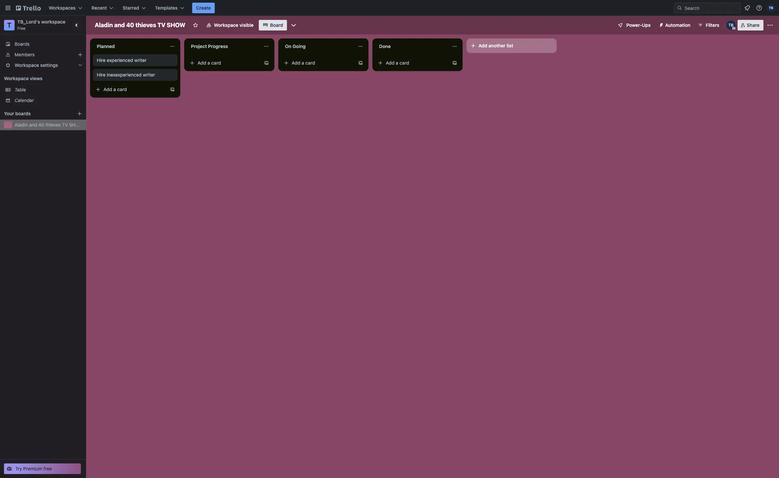 Task type: vqa. For each thing, say whether or not it's contained in the screenshot.
the Your boards with 6 items "element"
no



Task type: describe. For each thing, give the bounding box(es) containing it.
recent
[[92, 5, 107, 11]]

project progress
[[191, 43, 228, 49]]

list
[[507, 43, 514, 48]]

create
[[196, 5, 211, 11]]

workspace visible button
[[202, 20, 258, 31]]

add a card button for done
[[375, 58, 450, 68]]

workspace
[[41, 19, 65, 25]]

a for on going
[[302, 60, 304, 66]]

share
[[747, 22, 760, 28]]

search image
[[677, 5, 683, 11]]

automation button
[[656, 20, 695, 31]]

inexexperienced
[[107, 72, 142, 78]]

calendar link
[[15, 97, 82, 104]]

workspace for workspace settings
[[15, 62, 39, 68]]

tyler black (tylerblack44) image
[[768, 4, 776, 12]]

tb_lord's workspace free
[[17, 19, 65, 31]]

project
[[191, 43, 207, 49]]

try
[[15, 466, 22, 472]]

experienced
[[107, 57, 133, 63]]

board link
[[259, 20, 287, 31]]

tv inside board name text box
[[158, 22, 166, 29]]

your boards with 1 items element
[[4, 110, 67, 118]]

create from template… image
[[452, 60, 458, 66]]

primary element
[[0, 0, 780, 16]]

workspace views
[[4, 76, 42, 81]]

starred button
[[119, 3, 150, 13]]

aladin and 40 thieves tv show link
[[15, 122, 83, 128]]

workspace for workspace views
[[4, 76, 29, 81]]

views
[[30, 76, 42, 81]]

tb_lord (tylerblack44) image
[[727, 21, 736, 30]]

add inside "button"
[[479, 43, 488, 48]]

members link
[[0, 49, 86, 60]]

automation
[[666, 22, 691, 28]]

writer for hire experienced writer
[[134, 57, 147, 63]]

another
[[489, 43, 506, 48]]

add board image
[[77, 111, 82, 116]]

Search field
[[683, 3, 741, 13]]

board
[[270, 22, 283, 28]]

1 vertical spatial 40
[[38, 122, 44, 128]]

on going
[[285, 43, 306, 49]]

done
[[379, 43, 391, 49]]

add a card for project progress
[[198, 60, 221, 66]]

templates
[[155, 5, 178, 11]]

power-
[[627, 22, 642, 28]]

your boards
[[4, 111, 31, 116]]

show inside board name text box
[[167, 22, 186, 29]]

t link
[[4, 20, 15, 31]]

boards
[[15, 111, 31, 116]]

aladin and 40 thieves tv show inside board name text box
[[95, 22, 186, 29]]

add a card for done
[[386, 60, 410, 66]]

visible
[[240, 22, 254, 28]]

share button
[[738, 20, 764, 31]]

a for done
[[396, 60, 399, 66]]

hire inexexperienced writer link
[[97, 72, 174, 78]]

On Going text field
[[281, 41, 354, 52]]

hire for hire experienced writer
[[97, 57, 106, 63]]

Project Progress text field
[[187, 41, 260, 52]]

hire experienced writer
[[97, 57, 147, 63]]

filters
[[706, 22, 720, 28]]

settings
[[40, 62, 58, 68]]

tb_lord's workspace link
[[17, 19, 65, 25]]

workspaces button
[[45, 3, 86, 13]]

Done text field
[[375, 41, 448, 52]]

planned
[[97, 43, 115, 49]]

ups
[[642, 22, 651, 28]]

add a card button for planned
[[93, 84, 167, 95]]

workspace settings button
[[0, 60, 86, 71]]

add for planned
[[103, 87, 112, 92]]

on
[[285, 43, 292, 49]]

your
[[4, 111, 14, 116]]

add for on going
[[292, 60, 301, 66]]

hire for hire inexexperienced writer
[[97, 72, 106, 78]]

add a card button for on going
[[281, 58, 355, 68]]

starred
[[123, 5, 139, 11]]

card for on going
[[306, 60, 315, 66]]

tb_lord's
[[17, 19, 40, 25]]

0 horizontal spatial and
[[29, 122, 37, 128]]

open information menu image
[[756, 5, 763, 11]]

workspace navigation collapse icon image
[[72, 21, 82, 30]]

templates button
[[151, 3, 188, 13]]

add a card for on going
[[292, 60, 315, 66]]

add for done
[[386, 60, 395, 66]]

1 vertical spatial show
[[69, 122, 83, 128]]

thieves inside board name text box
[[136, 22, 156, 29]]

boards link
[[0, 39, 86, 49]]

table link
[[15, 87, 82, 93]]

1 vertical spatial aladin
[[15, 122, 28, 128]]

0 horizontal spatial create from template… image
[[170, 87, 175, 92]]

table
[[15, 87, 26, 93]]



Task type: locate. For each thing, give the bounding box(es) containing it.
workspace settings
[[15, 62, 58, 68]]

add
[[479, 43, 488, 48], [198, 60, 206, 66], [292, 60, 301, 66], [386, 60, 395, 66], [103, 87, 112, 92]]

and inside board name text box
[[114, 22, 125, 29]]

add down done
[[386, 60, 395, 66]]

show menu image
[[767, 22, 774, 29]]

a for project progress
[[208, 60, 210, 66]]

add a card down done
[[386, 60, 410, 66]]

try premium free button
[[4, 464, 81, 475]]

a down project progress
[[208, 60, 210, 66]]

and
[[114, 22, 125, 29], [29, 122, 37, 128]]

aladin and 40 thieves tv show down starred popup button
[[95, 22, 186, 29]]

aladin and 40 thieves tv show
[[95, 22, 186, 29], [15, 122, 83, 128]]

1 horizontal spatial thieves
[[136, 22, 156, 29]]

workspace inside button
[[214, 22, 238, 28]]

Planned text field
[[93, 41, 166, 52]]

40 down your boards with 1 items element
[[38, 122, 44, 128]]

aladin down recent popup button
[[95, 22, 113, 29]]

boards
[[15, 41, 30, 47]]

0 vertical spatial workspace
[[214, 22, 238, 28]]

create from template… image
[[264, 60, 269, 66], [358, 60, 363, 66], [170, 87, 175, 92]]

0 vertical spatial tv
[[158, 22, 166, 29]]

1 vertical spatial aladin and 40 thieves tv show
[[15, 122, 83, 128]]

writer
[[134, 57, 147, 63], [143, 72, 155, 78]]

card
[[211, 60, 221, 66], [306, 60, 315, 66], [400, 60, 410, 66], [117, 87, 127, 92]]

add for project progress
[[198, 60, 206, 66]]

1 hire from the top
[[97, 57, 106, 63]]

2 vertical spatial workspace
[[4, 76, 29, 81]]

1 horizontal spatial 40
[[126, 22, 134, 29]]

filters button
[[696, 20, 722, 31]]

show down "add board" icon
[[69, 122, 83, 128]]

premium
[[23, 466, 42, 472]]

0 horizontal spatial aladin and 40 thieves tv show
[[15, 122, 83, 128]]

hire down planned
[[97, 57, 106, 63]]

add a card button down done "text field"
[[375, 58, 450, 68]]

show
[[167, 22, 186, 29], [69, 122, 83, 128]]

aladin down boards
[[15, 122, 28, 128]]

power-ups
[[627, 22, 651, 28]]

back to home image
[[16, 3, 41, 13]]

recent button
[[88, 3, 117, 13]]

hire
[[97, 57, 106, 63], [97, 72, 106, 78]]

writer up hire inexexperienced writer link
[[134, 57, 147, 63]]

0 vertical spatial and
[[114, 22, 125, 29]]

workspace for workspace visible
[[214, 22, 238, 28]]

0 vertical spatial aladin
[[95, 22, 113, 29]]

1 horizontal spatial aladin and 40 thieves tv show
[[95, 22, 186, 29]]

workspace down members
[[15, 62, 39, 68]]

add a card button down hire inexexperienced writer
[[93, 84, 167, 95]]

add a card
[[198, 60, 221, 66], [292, 60, 315, 66], [386, 60, 410, 66], [103, 87, 127, 92]]

thieves
[[136, 22, 156, 29], [45, 122, 61, 128]]

0 horizontal spatial aladin
[[15, 122, 28, 128]]

40 inside board name text box
[[126, 22, 134, 29]]

add a card down project progress
[[198, 60, 221, 66]]

aladin and 40 thieves tv show down your boards with 1 items element
[[15, 122, 83, 128]]

a down done "text field"
[[396, 60, 399, 66]]

Board name text field
[[92, 20, 189, 31]]

hire left inexexperienced
[[97, 72, 106, 78]]

add a card down going
[[292, 60, 315, 66]]

0 vertical spatial show
[[167, 22, 186, 29]]

1 horizontal spatial aladin
[[95, 22, 113, 29]]

thieves down starred popup button
[[136, 22, 156, 29]]

t
[[7, 21, 11, 29]]

0 vertical spatial aladin and 40 thieves tv show
[[95, 22, 186, 29]]

workspace
[[214, 22, 238, 28], [15, 62, 39, 68], [4, 76, 29, 81]]

a down going
[[302, 60, 304, 66]]

1 vertical spatial hire
[[97, 72, 106, 78]]

add a card for planned
[[103, 87, 127, 92]]

40 down starred
[[126, 22, 134, 29]]

hire experienced writer link
[[97, 57, 174, 64]]

card down inexexperienced
[[117, 87, 127, 92]]

1 horizontal spatial show
[[167, 22, 186, 29]]

progress
[[208, 43, 228, 49]]

0 vertical spatial hire
[[97, 57, 106, 63]]

2 hire from the top
[[97, 72, 106, 78]]

1 vertical spatial tv
[[62, 122, 68, 128]]

hire inexexperienced writer
[[97, 72, 155, 78]]

card down done "text field"
[[400, 60, 410, 66]]

1 vertical spatial writer
[[143, 72, 155, 78]]

1 horizontal spatial tv
[[158, 22, 166, 29]]

tv down templates
[[158, 22, 166, 29]]

writer down hire experienced writer link
[[143, 72, 155, 78]]

card for project progress
[[211, 60, 221, 66]]

0 vertical spatial thieves
[[136, 22, 156, 29]]

aladin
[[95, 22, 113, 29], [15, 122, 28, 128]]

card down on going text box
[[306, 60, 315, 66]]

create from template… image for going
[[358, 60, 363, 66]]

0 horizontal spatial tv
[[62, 122, 68, 128]]

add a card button down on going text box
[[281, 58, 355, 68]]

add a card button for project progress
[[187, 58, 261, 68]]

a down inexexperienced
[[113, 87, 116, 92]]

1 horizontal spatial create from template… image
[[264, 60, 269, 66]]

and down starred
[[114, 22, 125, 29]]

add a card button down project progress text box
[[187, 58, 261, 68]]

0 horizontal spatial thieves
[[45, 122, 61, 128]]

add down the project
[[198, 60, 206, 66]]

add another list
[[479, 43, 514, 48]]

thieves down your boards with 1 items element
[[45, 122, 61, 128]]

workspace inside popup button
[[15, 62, 39, 68]]

create from template… image for progress
[[264, 60, 269, 66]]

0 horizontal spatial show
[[69, 122, 83, 128]]

star or unstar board image
[[193, 23, 198, 28]]

0 horizontal spatial 40
[[38, 122, 44, 128]]

this member is an admin of this board. image
[[733, 27, 736, 30]]

40
[[126, 22, 134, 29], [38, 122, 44, 128]]

calendar
[[15, 97, 34, 103]]

card for done
[[400, 60, 410, 66]]

1 vertical spatial thieves
[[45, 122, 61, 128]]

a for planned
[[113, 87, 116, 92]]

create button
[[192, 3, 215, 13]]

going
[[293, 43, 306, 49]]

a
[[208, 60, 210, 66], [302, 60, 304, 66], [396, 60, 399, 66], [113, 87, 116, 92]]

card for planned
[[117, 87, 127, 92]]

free
[[43, 466, 52, 472]]

add left "another"
[[479, 43, 488, 48]]

tv
[[158, 22, 166, 29], [62, 122, 68, 128]]

power-ups button
[[614, 20, 655, 31]]

members
[[15, 52, 35, 57]]

writer for hire inexexperienced writer
[[143, 72, 155, 78]]

add down inexexperienced
[[103, 87, 112, 92]]

try premium free
[[15, 466, 52, 472]]

tv down calendar 'link'
[[62, 122, 68, 128]]

1 horizontal spatial and
[[114, 22, 125, 29]]

workspace up "table"
[[4, 76, 29, 81]]

add a card button
[[187, 58, 261, 68], [281, 58, 355, 68], [375, 58, 450, 68], [93, 84, 167, 95]]

and down your boards with 1 items element
[[29, 122, 37, 128]]

aladin inside board name text box
[[95, 22, 113, 29]]

add another list button
[[467, 38, 557, 53]]

customize views image
[[291, 22, 297, 29]]

0 vertical spatial writer
[[134, 57, 147, 63]]

add down on going
[[292, 60, 301, 66]]

card down progress
[[211, 60, 221, 66]]

sm image
[[656, 20, 666, 29]]

0 notifications image
[[744, 4, 752, 12]]

1 vertical spatial and
[[29, 122, 37, 128]]

free
[[17, 26, 26, 31]]

0 vertical spatial 40
[[126, 22, 134, 29]]

add a card down inexexperienced
[[103, 87, 127, 92]]

show down templates dropdown button
[[167, 22, 186, 29]]

workspaces
[[49, 5, 76, 11]]

2 horizontal spatial create from template… image
[[358, 60, 363, 66]]

workspace visible
[[214, 22, 254, 28]]

1 vertical spatial workspace
[[15, 62, 39, 68]]

workspace left 'visible'
[[214, 22, 238, 28]]



